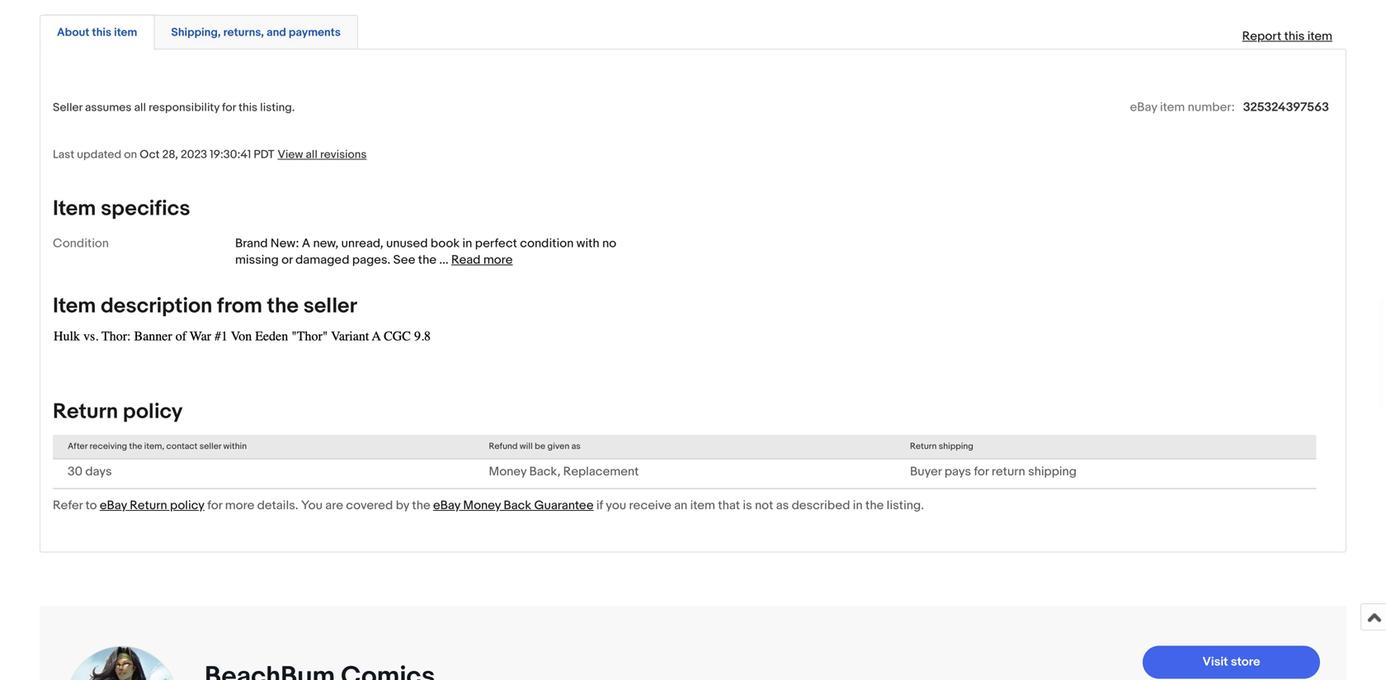 Task type: describe. For each thing, give the bounding box(es) containing it.
you
[[301, 498, 323, 513]]

details.
[[257, 498, 298, 513]]

shipping, returns, and payments button
[[171, 25, 341, 40]]

item left number: at the right of the page
[[1161, 100, 1186, 115]]

by
[[396, 498, 409, 513]]

an
[[674, 498, 688, 513]]

be
[[535, 441, 546, 452]]

0 horizontal spatial as
[[572, 441, 581, 452]]

last updated on oct 28, 2023 19:30:41 pdt view all revisions
[[53, 148, 367, 162]]

1 horizontal spatial ebay
[[433, 498, 461, 513]]

money back, replacement
[[489, 464, 639, 479]]

responsibility
[[149, 101, 220, 115]]

1 horizontal spatial as
[[776, 498, 789, 513]]

book
[[431, 236, 460, 251]]

back,
[[530, 464, 561, 479]]

read more button
[[452, 253, 513, 267]]

about
[[57, 25, 89, 39]]

0 vertical spatial for
[[222, 101, 236, 115]]

specifics
[[101, 196, 190, 222]]

is
[[743, 498, 752, 513]]

buyer
[[911, 464, 942, 479]]

return for return shipping
[[911, 441, 937, 452]]

325324397563
[[1244, 100, 1330, 115]]

on
[[124, 148, 137, 162]]

item description from the seller
[[53, 293, 357, 319]]

...
[[439, 253, 449, 267]]

seller assumes all responsibility for this listing.
[[53, 101, 295, 115]]

30 days
[[68, 464, 112, 479]]

will
[[520, 441, 533, 452]]

brand new: a new, unread, unused book in perfect condition with no missing or damaged pages. see the ...
[[235, 236, 617, 267]]

item specifics
[[53, 196, 190, 222]]

updated
[[77, 148, 121, 162]]

ebay return policy link
[[100, 498, 205, 513]]

a
[[302, 236, 310, 251]]

1 vertical spatial in
[[853, 498, 863, 513]]

refer to ebay return policy for more details. you are covered by the ebay money back guarantee if you receive an item that is not as described in the listing.
[[53, 498, 924, 513]]

30
[[68, 464, 83, 479]]

with
[[577, 236, 600, 251]]

the right by
[[412, 498, 431, 513]]

1 horizontal spatial this
[[239, 101, 258, 115]]

unused
[[386, 236, 428, 251]]

view all revisions link
[[274, 147, 367, 162]]

1 horizontal spatial listing.
[[887, 498, 924, 513]]

ebay money back guarantee link
[[433, 498, 594, 513]]

guarantee
[[534, 498, 594, 513]]

1 vertical spatial more
[[225, 498, 255, 513]]

if
[[597, 498, 603, 513]]

0 horizontal spatial ebay
[[100, 498, 127, 513]]

are
[[325, 498, 343, 513]]

the right from
[[267, 293, 299, 319]]

visit store link
[[1143, 646, 1321, 679]]

given
[[548, 441, 570, 452]]

0 vertical spatial more
[[484, 253, 513, 267]]

1 vertical spatial for
[[974, 464, 989, 479]]

last
[[53, 148, 74, 162]]

visit
[[1203, 654, 1229, 669]]

not
[[755, 498, 774, 513]]

visit store
[[1203, 654, 1261, 669]]

item right an
[[691, 498, 716, 513]]

in inside brand new: a new, unread, unused book in perfect condition with no missing or damaged pages. see the ...
[[463, 236, 473, 251]]

after
[[68, 441, 88, 452]]

description
[[101, 293, 212, 319]]

item for item description from the seller
[[53, 293, 96, 319]]

receiving
[[90, 441, 127, 452]]

or
[[282, 253, 293, 267]]

after receiving the item, contact seller within
[[68, 441, 247, 452]]

covered
[[346, 498, 393, 513]]

number:
[[1188, 100, 1236, 115]]

see
[[393, 253, 416, 267]]

return
[[992, 464, 1026, 479]]

item for item specifics
[[53, 196, 96, 222]]

0 vertical spatial policy
[[123, 399, 183, 425]]

this for report
[[1285, 29, 1305, 44]]

shipping, returns, and payments
[[171, 25, 341, 39]]

0 vertical spatial all
[[134, 101, 146, 115]]

store
[[1232, 654, 1261, 669]]



Task type: vqa. For each thing, say whether or not it's contained in the screenshot.
top may
no



Task type: locate. For each thing, give the bounding box(es) containing it.
within
[[223, 441, 247, 452]]

policy up "item,"
[[123, 399, 183, 425]]

view
[[278, 148, 303, 162]]

0 horizontal spatial listing.
[[260, 101, 295, 115]]

described
[[792, 498, 851, 513]]

2 horizontal spatial ebay
[[1131, 100, 1158, 115]]

for right pays
[[974, 464, 989, 479]]

and
[[267, 25, 286, 39]]

this up pdt
[[239, 101, 258, 115]]

all right assumes
[[134, 101, 146, 115]]

policy
[[123, 399, 183, 425], [170, 498, 205, 513]]

0 horizontal spatial return
[[53, 399, 118, 425]]

seller
[[53, 101, 82, 115]]

in right described
[[853, 498, 863, 513]]

buyer pays for return shipping
[[911, 464, 1077, 479]]

item inside button
[[114, 25, 137, 39]]

1 vertical spatial as
[[776, 498, 789, 513]]

report this item link
[[1235, 20, 1341, 52]]

0 horizontal spatial this
[[92, 25, 111, 39]]

tab list containing about this item
[[40, 11, 1347, 49]]

2023
[[181, 148, 207, 162]]

new,
[[313, 236, 339, 251]]

shipping
[[939, 441, 974, 452], [1029, 464, 1077, 479]]

ebay right by
[[433, 498, 461, 513]]

item
[[53, 196, 96, 222], [53, 293, 96, 319]]

money left 'back'
[[463, 498, 501, 513]]

listing. up view
[[260, 101, 295, 115]]

assumes
[[85, 101, 132, 115]]

1 horizontal spatial shipping
[[1029, 464, 1077, 479]]

read
[[452, 253, 481, 267]]

refund
[[489, 441, 518, 452]]

0 horizontal spatial all
[[134, 101, 146, 115]]

as right "not"
[[776, 498, 789, 513]]

the left "item,"
[[129, 441, 142, 452]]

back
[[504, 498, 532, 513]]

1 vertical spatial policy
[[170, 498, 205, 513]]

condition
[[53, 236, 109, 251]]

1 horizontal spatial in
[[853, 498, 863, 513]]

return right to
[[130, 498, 167, 513]]

policy down contact
[[170, 498, 205, 513]]

replacement
[[564, 464, 639, 479]]

refer
[[53, 498, 83, 513]]

no
[[603, 236, 617, 251]]

for right responsibility
[[222, 101, 236, 115]]

revisions
[[320, 148, 367, 162]]

contact
[[166, 441, 198, 452]]

money down "refund" at the bottom left of page
[[489, 464, 527, 479]]

oct
[[140, 148, 160, 162]]

seller down damaged
[[304, 293, 357, 319]]

to
[[86, 498, 97, 513]]

1 vertical spatial item
[[53, 293, 96, 319]]

0 vertical spatial return
[[53, 399, 118, 425]]

all right view
[[306, 148, 318, 162]]

in up the read
[[463, 236, 473, 251]]

return for return policy
[[53, 399, 118, 425]]

the
[[418, 253, 437, 267], [267, 293, 299, 319], [129, 441, 142, 452], [412, 498, 431, 513], [866, 498, 884, 513]]

0 vertical spatial item
[[53, 196, 96, 222]]

missing
[[235, 253, 279, 267]]

damaged
[[296, 253, 350, 267]]

the inside brand new: a new, unread, unused book in perfect condition with no missing or damaged pages. see the ...
[[418, 253, 437, 267]]

ebay left number: at the right of the page
[[1131, 100, 1158, 115]]

the right described
[[866, 498, 884, 513]]

brand
[[235, 236, 268, 251]]

for right ebay return policy link
[[207, 498, 222, 513]]

0 vertical spatial seller
[[304, 293, 357, 319]]

ebay item number: 325324397563
[[1131, 100, 1330, 115]]

return up 'after'
[[53, 399, 118, 425]]

condition
[[520, 236, 574, 251]]

1 horizontal spatial all
[[306, 148, 318, 162]]

return policy
[[53, 399, 183, 425]]

item,
[[144, 441, 164, 452]]

listing. down buyer
[[887, 498, 924, 513]]

about this item button
[[57, 25, 137, 40]]

1 vertical spatial money
[[463, 498, 501, 513]]

perfect
[[475, 236, 517, 251]]

about this item
[[57, 25, 137, 39]]

shipping right return
[[1029, 464, 1077, 479]]

return up buyer
[[911, 441, 937, 452]]

0 horizontal spatial seller
[[200, 441, 221, 452]]

0 horizontal spatial in
[[463, 236, 473, 251]]

seller left within
[[200, 441, 221, 452]]

as
[[572, 441, 581, 452], [776, 498, 789, 513]]

more left details.
[[225, 498, 255, 513]]

money
[[489, 464, 527, 479], [463, 498, 501, 513]]

in
[[463, 236, 473, 251], [853, 498, 863, 513]]

2 horizontal spatial return
[[911, 441, 937, 452]]

2 item from the top
[[53, 293, 96, 319]]

28,
[[162, 148, 178, 162]]

1 vertical spatial shipping
[[1029, 464, 1077, 479]]

this for about
[[92, 25, 111, 39]]

ebay
[[1131, 100, 1158, 115], [100, 498, 127, 513], [433, 498, 461, 513]]

item right report
[[1308, 29, 1333, 44]]

that
[[718, 498, 740, 513]]

report
[[1243, 29, 1282, 44]]

read more
[[452, 253, 513, 267]]

19:30:41
[[210, 148, 251, 162]]

1 vertical spatial all
[[306, 148, 318, 162]]

1 item from the top
[[53, 196, 96, 222]]

1 vertical spatial seller
[[200, 441, 221, 452]]

pays
[[945, 464, 972, 479]]

item up condition
[[53, 196, 96, 222]]

this inside button
[[92, 25, 111, 39]]

for
[[222, 101, 236, 115], [974, 464, 989, 479], [207, 498, 222, 513]]

item right 'about'
[[114, 25, 137, 39]]

more down perfect
[[484, 253, 513, 267]]

shipping up pays
[[939, 441, 974, 452]]

1 horizontal spatial return
[[130, 498, 167, 513]]

pdt
[[254, 148, 274, 162]]

more
[[484, 253, 513, 267], [225, 498, 255, 513]]

returns,
[[223, 25, 264, 39]]

this right report
[[1285, 29, 1305, 44]]

unread,
[[341, 236, 383, 251]]

from
[[217, 293, 262, 319]]

new:
[[271, 236, 299, 251]]

0 horizontal spatial more
[[225, 498, 255, 513]]

1 horizontal spatial more
[[484, 253, 513, 267]]

1 horizontal spatial seller
[[304, 293, 357, 319]]

receive
[[629, 498, 672, 513]]

1 vertical spatial return
[[911, 441, 937, 452]]

payments
[[289, 25, 341, 39]]

refund will be given as
[[489, 441, 581, 452]]

0 vertical spatial in
[[463, 236, 473, 251]]

ebay right to
[[100, 498, 127, 513]]

you
[[606, 498, 627, 513]]

item down condition
[[53, 293, 96, 319]]

the left ... on the top left of page
[[418, 253, 437, 267]]

2 horizontal spatial this
[[1285, 29, 1305, 44]]

0 vertical spatial shipping
[[939, 441, 974, 452]]

pages.
[[352, 253, 391, 267]]

return
[[53, 399, 118, 425], [911, 441, 937, 452], [130, 498, 167, 513]]

as right given
[[572, 441, 581, 452]]

shipping,
[[171, 25, 221, 39]]

return shipping
[[911, 441, 974, 452]]

0 vertical spatial as
[[572, 441, 581, 452]]

0 vertical spatial listing.
[[260, 101, 295, 115]]

all
[[134, 101, 146, 115], [306, 148, 318, 162]]

tab list
[[40, 11, 1347, 49]]

2 vertical spatial return
[[130, 498, 167, 513]]

days
[[85, 464, 112, 479]]

this right 'about'
[[92, 25, 111, 39]]

listing.
[[260, 101, 295, 115], [887, 498, 924, 513]]

1 vertical spatial listing.
[[887, 498, 924, 513]]

0 horizontal spatial shipping
[[939, 441, 974, 452]]

item
[[114, 25, 137, 39], [1308, 29, 1333, 44], [1161, 100, 1186, 115], [691, 498, 716, 513]]

0 vertical spatial money
[[489, 464, 527, 479]]

2 vertical spatial for
[[207, 498, 222, 513]]



